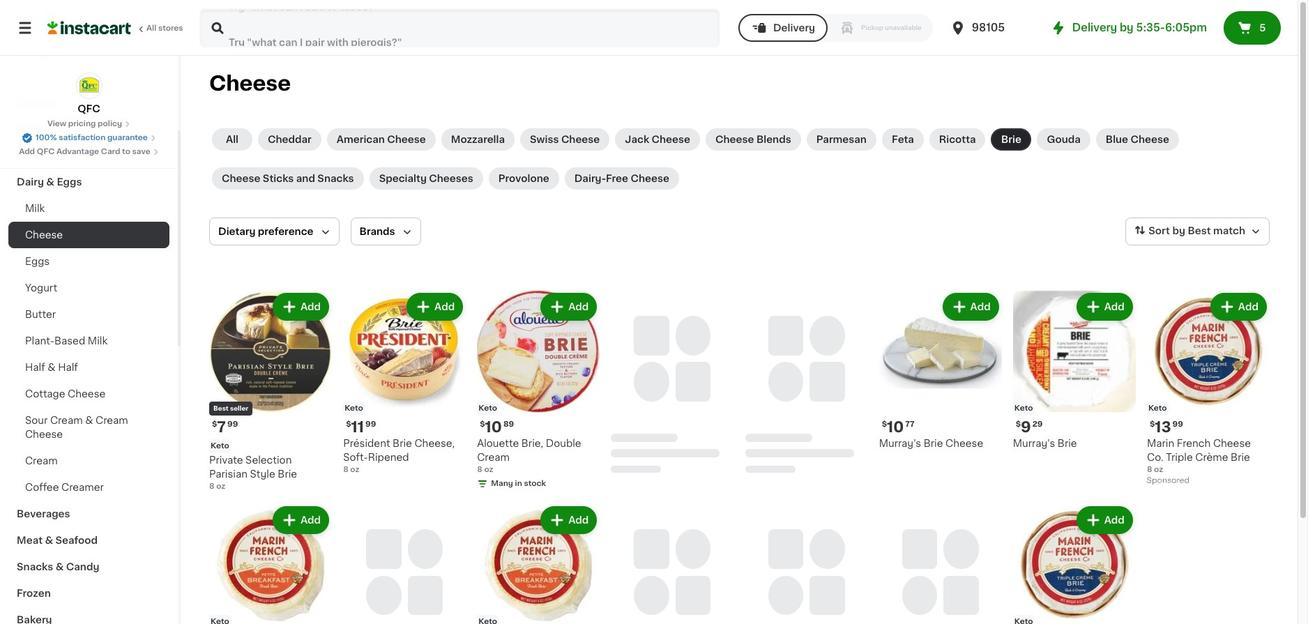 Task type: vqa. For each thing, say whether or not it's contained in the screenshot.
'Cheese'
yes



Task type: locate. For each thing, give the bounding box(es) containing it.
oz down parisian
[[216, 483, 226, 490]]

$ left 29
[[1016, 421, 1021, 428]]

$ up président
[[346, 421, 351, 428]]

8 inside private selection parisian style brie 8 oz
[[209, 483, 215, 490]]

0 vertical spatial best
[[1188, 226, 1211, 236]]

eggs inside "link"
[[25, 257, 50, 266]]

3 $ from the left
[[480, 421, 485, 428]]

soft‑ripened
[[343, 453, 409, 463]]

100% satisfaction guarantee
[[36, 134, 148, 142]]

& up cottage
[[48, 363, 56, 373]]

0 horizontal spatial delivery
[[774, 23, 816, 33]]

10 left 77
[[887, 420, 904, 435]]

$ for $ 11 99
[[346, 421, 351, 428]]

stores
[[158, 24, 183, 32]]

président
[[343, 439, 390, 449]]

and
[[296, 174, 315, 183]]

snacks & candy link
[[8, 554, 170, 580]]

1 horizontal spatial snacks
[[318, 174, 354, 183]]

french right head
[[673, 439, 707, 449]]

jack cheese
[[625, 135, 691, 144]]

brands
[[360, 227, 395, 236]]

satisfaction
[[59, 134, 106, 142]]

save
[[132, 148, 151, 156]]

brie,
[[522, 439, 544, 449]]

100% satisfaction guarantee button
[[22, 130, 156, 144]]

None search field
[[200, 8, 721, 47]]

Search field
[[201, 10, 719, 46]]

keto for 13
[[1149, 405, 1167, 412]]

swiss cheese link
[[520, 128, 610, 151]]

dietary preference button
[[209, 218, 339, 246]]

8 boar's head french brie cheese 8.5 oz
[[611, 420, 729, 474]]

8 down parisian
[[209, 483, 215, 490]]

keto up 13
[[1149, 405, 1167, 412]]

1 vertical spatial eggs
[[25, 257, 50, 266]]

qfc down 100%
[[37, 148, 55, 156]]

président brie cheese, soft‑ripened 8 oz
[[343, 439, 455, 474]]

99 inside $ 13 99
[[1173, 421, 1184, 428]]

qfc
[[78, 104, 100, 114], [37, 148, 55, 156]]

all for all stores
[[146, 24, 156, 32]]

1 horizontal spatial 99
[[366, 421, 376, 428]]

cheeses
[[429, 174, 474, 183]]

oz inside président brie cheese, soft‑ripened 8 oz
[[350, 466, 360, 474]]

$26.99 per pound element
[[745, 419, 868, 437]]

0 horizontal spatial french
[[673, 439, 707, 449]]

5 $ from the left
[[1016, 421, 1021, 428]]

eggs down the advantage
[[57, 177, 82, 187]]

gouda
[[1047, 135, 1081, 144]]

8 down 'co.'
[[1147, 466, 1153, 474]]

0 vertical spatial snacks
[[318, 174, 354, 183]]

0 horizontal spatial qfc
[[37, 148, 55, 156]]

$ inside $ 10 77
[[882, 421, 887, 428]]

milk down dairy
[[25, 204, 45, 213]]

6 $ from the left
[[1150, 421, 1155, 428]]

recipes
[[17, 98, 58, 107]]

oz inside marin french cheese co. triple crème brie 8 oz
[[1155, 466, 1164, 474]]

american
[[337, 135, 385, 144]]

8 up boar's at the bottom left of page
[[619, 420, 629, 435]]

by inside best match sort by field
[[1173, 226, 1186, 236]]

$ 9 29
[[1016, 420, 1043, 435]]

$ inside $ 10 89
[[480, 421, 485, 428]]

double
[[546, 439, 582, 449]]

oz inside private selection parisian style brie 8 oz
[[216, 483, 226, 490]]

head
[[645, 439, 671, 449]]

cream inside alouette brie, double cream 8 oz
[[477, 453, 510, 463]]

half down 'plant-based milk'
[[58, 363, 78, 373]]

cheese inside 'link'
[[387, 135, 426, 144]]

cream up coffee
[[25, 456, 58, 466]]

10 for $ 10 77
[[887, 420, 904, 435]]

4 $ from the left
[[882, 421, 887, 428]]

1 horizontal spatial 10
[[887, 420, 904, 435]]

1 horizontal spatial milk
[[88, 336, 108, 346]]

half & half link
[[8, 354, 170, 381]]

dairy-free cheese link
[[565, 167, 679, 190]]

view
[[47, 120, 66, 128]]

cheese sticks and snacks link
[[212, 167, 364, 190]]

keto up 11
[[345, 405, 363, 412]]

1 horizontal spatial by
[[1173, 226, 1186, 236]]

1 horizontal spatial eggs
[[57, 177, 82, 187]]

keto up private
[[211, 442, 229, 450]]

oz right 8.5
[[626, 466, 635, 474]]

milk
[[25, 204, 45, 213], [88, 336, 108, 346]]

feta
[[892, 135, 914, 144]]

& inside sour cream & cream cheese
[[85, 416, 93, 426]]

1 vertical spatial by
[[1173, 226, 1186, 236]]

murray's brie cheese
[[879, 439, 984, 449]]

keto for 9
[[1015, 405, 1033, 412]]

best left seller
[[213, 405, 229, 412]]

french inside "8 boar's head french brie cheese 8.5 oz"
[[673, 439, 707, 449]]

delivery for delivery
[[774, 23, 816, 33]]

& inside half & half link
[[48, 363, 56, 373]]

$ for $ 10 89
[[480, 421, 485, 428]]

0 horizontal spatial 99
[[227, 421, 238, 428]]

cream link
[[8, 448, 170, 474]]

10 left '89' in the left of the page
[[485, 420, 502, 435]]

cheese
[[209, 73, 291, 93], [387, 135, 426, 144], [561, 135, 600, 144], [652, 135, 691, 144], [716, 135, 754, 144], [1131, 135, 1170, 144], [222, 174, 260, 183], [631, 174, 670, 183], [25, 230, 63, 240], [68, 389, 106, 399], [25, 430, 63, 439], [946, 439, 984, 449], [1214, 439, 1251, 449], [611, 453, 649, 463]]

8 down the alouette
[[477, 466, 483, 474]]

product group containing 9
[[1013, 290, 1136, 451]]

& inside dairy & eggs link
[[46, 177, 54, 187]]

$ inside $ 9 29
[[1016, 421, 1021, 428]]

in
[[515, 480, 522, 488]]

9
[[1021, 420, 1032, 435]]

cottage cheese link
[[8, 381, 170, 407]]

0 horizontal spatial half
[[25, 363, 45, 373]]

by left 5:35-
[[1120, 22, 1134, 33]]

& down cottage cheese "link"
[[85, 416, 93, 426]]

guarantee
[[107, 134, 148, 142]]

2 french from the left
[[1177, 439, 1211, 449]]

thanksgiving
[[17, 124, 84, 134]]

delivery inside button
[[774, 23, 816, 33]]

& inside meat & seafood link
[[45, 536, 53, 546]]

keto up $ 10 89
[[479, 405, 497, 412]]

$ left 77
[[882, 421, 887, 428]]

murray's down $ 9 29
[[1013, 439, 1056, 449]]

best inside best match sort by field
[[1188, 226, 1211, 236]]

by for delivery
[[1120, 22, 1134, 33]]

99 inside $ 7 99
[[227, 421, 238, 428]]

0 horizontal spatial best
[[213, 405, 229, 412]]

99 for 13
[[1173, 421, 1184, 428]]

99 right 7 at the bottom left of the page
[[227, 421, 238, 428]]

snacks up frozen
[[17, 562, 53, 572]]

meat & seafood link
[[8, 527, 170, 554]]

0 horizontal spatial 10
[[485, 420, 502, 435]]

1 murray's from the left
[[879, 439, 922, 449]]

sour cream & cream cheese link
[[8, 407, 170, 448]]

cheese sticks and snacks
[[222, 174, 354, 183]]

all left cheddar link
[[226, 135, 239, 144]]

2 $ from the left
[[346, 421, 351, 428]]

0 vertical spatial eggs
[[57, 177, 82, 187]]

1 horizontal spatial all
[[226, 135, 239, 144]]

$ inside $ 7 99
[[212, 421, 217, 428]]

77
[[906, 421, 915, 428]]

oz down soft‑ripened
[[350, 466, 360, 474]]

murray's brie
[[1013, 439, 1077, 449]]

1 99 from the left
[[227, 421, 238, 428]]

0 horizontal spatial eggs
[[25, 257, 50, 266]]

style
[[250, 470, 275, 479]]

0 vertical spatial qfc
[[78, 104, 100, 114]]

murray's for 9
[[1013, 439, 1056, 449]]

2 half from the left
[[58, 363, 78, 373]]

0 horizontal spatial snacks
[[17, 562, 53, 572]]

best left match at the right of page
[[1188, 226, 1211, 236]]

french up triple
[[1177, 439, 1211, 449]]

brie
[[1002, 135, 1022, 144], [393, 439, 412, 449], [710, 439, 729, 449], [813, 439, 832, 449], [924, 439, 943, 449], [1058, 439, 1077, 449], [1231, 453, 1251, 463], [278, 470, 297, 479]]

1 french from the left
[[673, 439, 707, 449]]

coffee creamer link
[[8, 474, 170, 501]]

cheese blends link
[[706, 128, 801, 151]]

half down plant-
[[25, 363, 45, 373]]

2 10 from the left
[[887, 420, 904, 435]]

2 murray's from the left
[[1013, 439, 1056, 449]]

cheddar link
[[258, 128, 321, 151]]

provolone
[[499, 174, 550, 183]]

1 half from the left
[[25, 363, 45, 373]]

$ for $ 13 99
[[1150, 421, 1155, 428]]

sour
[[25, 416, 48, 426]]

1 horizontal spatial qfc
[[78, 104, 100, 114]]

qfc up view pricing policy link
[[78, 104, 100, 114]]

$ up marin
[[1150, 421, 1155, 428]]

by inside delivery by 5:35-6:05pm link
[[1120, 22, 1134, 33]]

qfc logo image
[[76, 73, 102, 99]]

snacks right and at the left
[[318, 174, 354, 183]]

cheddar
[[268, 135, 312, 144]]

0 horizontal spatial milk
[[25, 204, 45, 213]]

1 vertical spatial qfc
[[37, 148, 55, 156]]

1 horizontal spatial french
[[1177, 439, 1211, 449]]

0 vertical spatial milk
[[25, 204, 45, 213]]

keto up 9
[[1015, 405, 1033, 412]]

oz down 'co.'
[[1155, 466, 1164, 474]]

& for seafood
[[45, 536, 53, 546]]

1 horizontal spatial best
[[1188, 226, 1211, 236]]

milk right based
[[88, 336, 108, 346]]

99 inside $ 11 99
[[366, 421, 376, 428]]

$ for $ 9 29
[[1016, 421, 1021, 428]]

product group
[[209, 290, 332, 493], [343, 290, 466, 476], [477, 290, 600, 493], [611, 290, 734, 476], [745, 290, 868, 462], [879, 290, 1002, 451], [1013, 290, 1136, 451], [1147, 290, 1270, 488], [209, 504, 332, 624], [343, 504, 466, 624], [477, 504, 600, 624], [611, 504, 734, 624], [745, 504, 868, 624], [879, 504, 1002, 624], [1013, 504, 1136, 624]]

cream down the alouette
[[477, 453, 510, 463]]

oz up the many
[[484, 466, 494, 474]]

& inside snacks & candy link
[[56, 562, 64, 572]]

many in stock
[[491, 480, 546, 488]]

private selection parisian style brie 8 oz
[[209, 456, 297, 490]]

many
[[491, 480, 513, 488]]

0 horizontal spatial all
[[146, 24, 156, 32]]

all left stores
[[146, 24, 156, 32]]

jack
[[625, 135, 650, 144]]

by right sort
[[1173, 226, 1186, 236]]

1 horizontal spatial murray's
[[1013, 439, 1056, 449]]

delivery for delivery by 5:35-6:05pm
[[1073, 22, 1118, 33]]

qfc link
[[76, 73, 102, 116]]

blue
[[1106, 135, 1129, 144]]

eggs up yogurt
[[25, 257, 50, 266]]

cheese inside sour cream & cream cheese
[[25, 430, 63, 439]]

99 right 13
[[1173, 421, 1184, 428]]

cheese inside "link"
[[68, 389, 106, 399]]

0 horizontal spatial murray's
[[879, 439, 922, 449]]

10
[[485, 420, 502, 435], [887, 420, 904, 435]]

milk link
[[8, 195, 170, 222]]

to
[[122, 148, 130, 156]]

1 10 from the left
[[485, 420, 502, 435]]

keto for 10
[[479, 405, 497, 412]]

& right dairy
[[46, 177, 54, 187]]

murray's
[[879, 439, 922, 449], [1013, 439, 1056, 449]]

1 $ from the left
[[212, 421, 217, 428]]

1 vertical spatial best
[[213, 405, 229, 412]]

8 inside alouette brie, double cream 8 oz
[[477, 466, 483, 474]]

Best match Sort by field
[[1126, 218, 1270, 246]]

2 horizontal spatial 99
[[1173, 421, 1184, 428]]

98105 button
[[950, 8, 1034, 47]]

frozen
[[17, 589, 51, 599]]

$ 7 99
[[212, 420, 238, 435]]

cheese,
[[415, 439, 455, 449]]

& right meat
[[45, 536, 53, 546]]

99 right 11
[[366, 421, 376, 428]]

brie inside président brie cheese, soft‑ripened 8 oz
[[393, 439, 412, 449]]

mozzarella link
[[441, 128, 515, 151]]

0 horizontal spatial by
[[1120, 22, 1134, 33]]

french
[[673, 439, 707, 449], [1177, 439, 1211, 449]]

1 vertical spatial all
[[226, 135, 239, 144]]

$ inside $ 13 99
[[1150, 421, 1155, 428]]

1 vertical spatial snacks
[[17, 562, 53, 572]]

1 horizontal spatial half
[[58, 363, 78, 373]]

& left candy on the bottom left
[[56, 562, 64, 572]]

1 horizontal spatial delivery
[[1073, 22, 1118, 33]]

cream
[[50, 416, 83, 426], [96, 416, 128, 426], [477, 453, 510, 463], [25, 456, 58, 466]]

murray's down $ 10 77
[[879, 439, 922, 449]]

8 down soft‑ripened
[[343, 466, 349, 474]]

$ inside $ 11 99
[[346, 421, 351, 428]]

seafood
[[55, 536, 98, 546]]

brie inside marin french cheese co. triple crème brie 8 oz
[[1231, 453, 1251, 463]]

$ for $ 7 99
[[212, 421, 217, 428]]

$ down best seller
[[212, 421, 217, 428]]

0 vertical spatial all
[[146, 24, 156, 32]]

0 vertical spatial by
[[1120, 22, 1134, 33]]

$ up the alouette
[[480, 421, 485, 428]]

3 99 from the left
[[1173, 421, 1184, 428]]

8
[[619, 420, 629, 435], [343, 466, 349, 474], [477, 466, 483, 474], [1147, 466, 1153, 474], [209, 483, 215, 490]]

8 inside "8 boar's head french brie cheese 8.5 oz"
[[619, 420, 629, 435]]

jack cheese link
[[615, 128, 700, 151]]

2 99 from the left
[[366, 421, 376, 428]]



Task type: describe. For each thing, give the bounding box(es) containing it.
butter
[[25, 310, 56, 319]]

selection
[[246, 456, 292, 465]]

blends
[[757, 135, 792, 144]]

dairy
[[17, 177, 44, 187]]

oz inside "8 boar's head french brie cheese 8.5 oz"
[[626, 466, 635, 474]]

product group containing 8
[[611, 290, 734, 476]]

best for best seller
[[213, 405, 229, 412]]

dairy-
[[575, 174, 606, 183]]

boar's
[[611, 439, 642, 449]]

by for sort
[[1173, 226, 1186, 236]]

product group containing 7
[[209, 290, 332, 493]]

parmesan
[[817, 135, 867, 144]]

blue cheese link
[[1096, 128, 1180, 151]]

product group containing 13
[[1147, 290, 1270, 488]]

dietary preference
[[218, 227, 314, 236]]

eggs link
[[8, 248, 170, 275]]

$ 13 99
[[1150, 420, 1184, 435]]

butter link
[[8, 301, 170, 328]]

$ for $ 10 77
[[882, 421, 887, 428]]

half & half
[[25, 363, 78, 373]]

8 inside marin french cheese co. triple crème brie 8 oz
[[1147, 466, 1153, 474]]

blue cheese
[[1106, 135, 1170, 144]]

marin french cheese co. triple crème brie 8 oz
[[1147, 439, 1251, 474]]

98105
[[972, 22, 1005, 33]]

brie inside 'link'
[[1002, 135, 1022, 144]]

6:05pm
[[1166, 22, 1207, 33]]

advantage
[[56, 148, 99, 156]]

plant-based milk link
[[8, 328, 170, 354]]

26
[[753, 420, 773, 435]]

plant-
[[25, 336, 54, 346]]

1 vertical spatial milk
[[88, 336, 108, 346]]

sort by
[[1149, 226, 1186, 236]]

specialty cheeses link
[[369, 167, 483, 190]]

best match
[[1188, 226, 1246, 236]]

7
[[217, 420, 226, 435]]

add qfc advantage card to save link
[[19, 146, 159, 158]]

french inside marin french cheese co. triple crème brie 8 oz
[[1177, 439, 1211, 449]]

beverages link
[[8, 501, 170, 527]]

cheese inside marin french cheese co. triple crème brie 8 oz
[[1214, 439, 1251, 449]]

instacart logo image
[[47, 20, 131, 36]]

qfc inside the add qfc advantage card to save link
[[37, 148, 55, 156]]

specialty cheeses
[[379, 174, 474, 183]]

dairy-free cheese
[[575, 174, 670, 183]]

alouette brie, double cream 8 oz
[[477, 439, 582, 474]]

yogurt
[[25, 283, 57, 293]]

cheese link
[[8, 222, 170, 248]]

pricing
[[68, 120, 96, 128]]

plant-based milk
[[25, 336, 108, 346]]

sponsored badge image
[[1147, 477, 1190, 485]]

29
[[1033, 421, 1043, 428]]

oz inside alouette brie, double cream 8 oz
[[484, 466, 494, 474]]

sticks
[[263, 174, 294, 183]]

recipes link
[[8, 89, 170, 116]]

cream down cottage cheese "link"
[[96, 416, 128, 426]]

all link
[[212, 128, 253, 151]]

& for eggs
[[46, 177, 54, 187]]

brie inside florette goat brie $1.69/oz
[[813, 439, 832, 449]]

seller
[[230, 405, 248, 412]]

best seller
[[213, 405, 248, 412]]

add inside the add qfc advantage card to save link
[[19, 148, 35, 156]]

dairy & eggs
[[17, 177, 82, 187]]

cottage
[[25, 389, 65, 399]]

stock
[[524, 480, 546, 488]]

lists link
[[8, 39, 170, 67]]

alouette
[[477, 439, 519, 449]]

delivery by 5:35-6:05pm
[[1073, 22, 1207, 33]]

feta link
[[882, 128, 924, 151]]

qfc inside qfc link
[[78, 104, 100, 114]]

gouda link
[[1038, 128, 1091, 151]]

lists
[[39, 48, 63, 58]]

& for candy
[[56, 562, 64, 572]]

product group containing 26
[[745, 290, 868, 462]]

ricotta
[[939, 135, 976, 144]]

coffee
[[25, 483, 59, 492]]

parisian
[[209, 470, 248, 479]]

cottage cheese
[[25, 389, 106, 399]]

florette
[[745, 439, 784, 449]]

crème
[[1196, 453, 1229, 463]]

cheese blends
[[716, 135, 792, 144]]

& for half
[[48, 363, 56, 373]]

candy
[[66, 562, 99, 572]]

card
[[101, 148, 120, 156]]

99 for 7
[[227, 421, 238, 428]]

marin
[[1147, 439, 1175, 449]]

$ 11 99
[[346, 420, 376, 435]]

all for all
[[226, 135, 239, 144]]

meat & seafood
[[17, 536, 98, 546]]

dietary
[[218, 227, 256, 236]]

specialty
[[379, 174, 427, 183]]

cream down cottage cheese
[[50, 416, 83, 426]]

$ 10 77
[[882, 420, 915, 435]]

meat
[[17, 536, 43, 546]]

view pricing policy link
[[47, 119, 131, 130]]

murray's for 10
[[879, 439, 922, 449]]

beverages
[[17, 509, 70, 519]]

8 inside président brie cheese, soft‑ripened 8 oz
[[343, 466, 349, 474]]

10 for $ 10 89
[[485, 420, 502, 435]]

american cheese
[[337, 135, 426, 144]]

brie inside "8 boar's head french brie cheese 8.5 oz"
[[710, 439, 729, 449]]

all stores link
[[47, 8, 184, 47]]

swiss
[[530, 135, 559, 144]]

dairy & eggs link
[[8, 169, 170, 195]]

triple
[[1167, 453, 1193, 463]]

snacks & candy
[[17, 562, 99, 572]]

cheese inside "8 boar's head french brie cheese 8.5 oz"
[[611, 453, 649, 463]]

ricotta link
[[930, 128, 986, 151]]

keto for 11
[[345, 405, 363, 412]]

brie inside private selection parisian style brie 8 oz
[[278, 470, 297, 479]]

best for best match
[[1188, 226, 1211, 236]]

99 for 11
[[366, 421, 376, 428]]

product group containing 11
[[343, 290, 466, 476]]

service type group
[[739, 14, 933, 42]]



